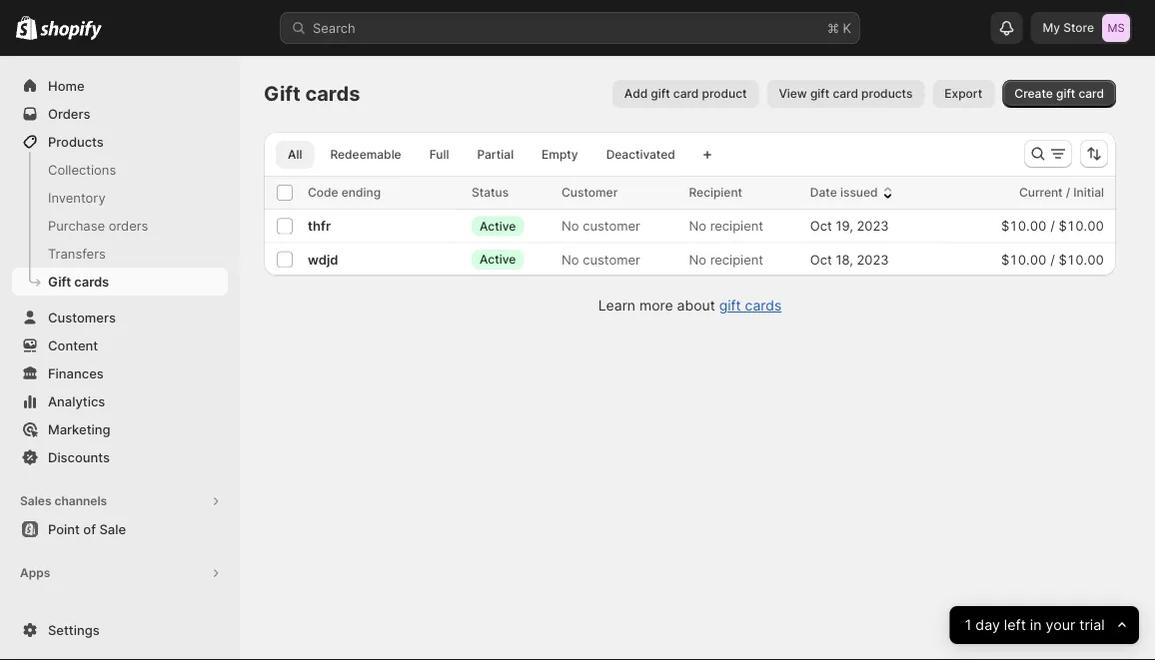 Task type: locate. For each thing, give the bounding box(es) containing it.
export
[[945, 86, 983, 101]]

gift up all
[[264, 81, 301, 106]]

1 vertical spatial 2023
[[857, 252, 889, 267]]

my store image
[[1102, 14, 1130, 42]]

no customer for oct 19, 2023
[[562, 218, 641, 234]]

initial
[[1074, 185, 1104, 200]]

collections link
[[12, 156, 228, 184]]

cards right about
[[745, 297, 782, 314]]

1 vertical spatial no customer
[[562, 252, 641, 267]]

2 horizontal spatial cards
[[745, 297, 782, 314]]

oct for oct 18, 2023
[[810, 252, 832, 267]]

2 $10.00 / $10.00 from the top
[[1001, 252, 1104, 267]]

1 vertical spatial recipient
[[710, 252, 764, 267]]

gift inside add gift card product link
[[651, 86, 670, 101]]

current / initial button
[[1019, 183, 1124, 203]]

0 horizontal spatial cards
[[74, 274, 109, 289]]

gift down transfers
[[48, 274, 71, 289]]

gift
[[264, 81, 301, 106], [48, 274, 71, 289]]

card inside create gift card 'link'
[[1079, 86, 1104, 101]]

settings
[[48, 623, 100, 638]]

recipient down 'recipient' button
[[710, 218, 764, 234]]

1 vertical spatial $10.00 / $10.00
[[1001, 252, 1104, 267]]

0 horizontal spatial gift cards
[[48, 274, 109, 289]]

0 vertical spatial oct
[[810, 218, 832, 234]]

0 vertical spatial recipient
[[710, 218, 764, 234]]

2 recipient from the top
[[710, 252, 764, 267]]

2 vertical spatial /
[[1050, 252, 1055, 267]]

0 vertical spatial $10.00 / $10.00
[[1001, 218, 1104, 234]]

1 $10.00 / $10.00 from the top
[[1001, 218, 1104, 234]]

0 vertical spatial no recipient
[[689, 218, 764, 234]]

3 card from the left
[[1079, 86, 1104, 101]]

card left product
[[673, 86, 699, 101]]

0 vertical spatial cards
[[305, 81, 360, 106]]

1 card from the left
[[673, 86, 699, 101]]

1 day left in your trial
[[965, 617, 1105, 634]]

point of sale button
[[0, 516, 240, 544]]

point
[[48, 522, 80, 537]]

0 vertical spatial 2023
[[857, 218, 889, 234]]

/
[[1066, 185, 1070, 200], [1050, 218, 1055, 234], [1050, 252, 1055, 267]]

2 oct from the top
[[810, 252, 832, 267]]

card right "create"
[[1079, 86, 1104, 101]]

redeemable
[[330, 147, 401, 162]]

no customer down customer button
[[562, 218, 641, 234]]

0 horizontal spatial gift
[[48, 274, 71, 289]]

1 2023 from the top
[[857, 218, 889, 234]]

store
[[1064, 20, 1094, 35]]

2023 right 19,
[[857, 218, 889, 234]]

oct 18, 2023
[[810, 252, 889, 267]]

add gift card product link
[[612, 80, 759, 108]]

2023 for oct 18, 2023
[[857, 252, 889, 267]]

2 no recipient from the top
[[689, 252, 764, 267]]

1 no customer from the top
[[562, 218, 641, 234]]

gift for add
[[651, 86, 670, 101]]

more
[[640, 297, 673, 314]]

content link
[[12, 332, 228, 360]]

cards down transfers
[[74, 274, 109, 289]]

1 horizontal spatial gift cards
[[264, 81, 360, 106]]

1 oct from the top
[[810, 218, 832, 234]]

1 vertical spatial /
[[1050, 218, 1055, 234]]

recipient for oct 18, 2023
[[710, 252, 764, 267]]

1 vertical spatial no recipient
[[689, 252, 764, 267]]

card inside add gift card product link
[[673, 86, 699, 101]]

2 customer from the top
[[583, 252, 641, 267]]

1 customer from the top
[[583, 218, 641, 234]]

gift right view
[[810, 86, 830, 101]]

date issued button
[[810, 183, 898, 203]]

1 no recipient from the top
[[689, 218, 764, 234]]

card inside view gift card products link
[[833, 86, 858, 101]]

add
[[624, 86, 648, 101]]

1 horizontal spatial shopify image
[[40, 20, 102, 40]]

2 no customer from the top
[[562, 252, 641, 267]]

2 active from the top
[[480, 252, 516, 267]]

⌘
[[827, 20, 839, 35]]

0 vertical spatial gift
[[264, 81, 301, 106]]

create
[[1015, 86, 1053, 101]]

1 horizontal spatial cards
[[305, 81, 360, 106]]

sales channels
[[20, 494, 107, 509]]

no customer up learn
[[562, 252, 641, 267]]

analytics link
[[12, 388, 228, 416]]

product
[[702, 86, 747, 101]]

gift inside view gift card products link
[[810, 86, 830, 101]]

gift right "create"
[[1056, 86, 1076, 101]]

products
[[48, 134, 104, 149]]

1 vertical spatial oct
[[810, 252, 832, 267]]

gift right add
[[651, 86, 670, 101]]

1 active from the top
[[480, 219, 516, 233]]

$10.00 / $10.00
[[1001, 218, 1104, 234], [1001, 252, 1104, 267]]

1 horizontal spatial card
[[833, 86, 858, 101]]

current
[[1019, 185, 1063, 200]]

customer up learn
[[583, 252, 641, 267]]

⌘ k
[[827, 20, 851, 35]]

card left products
[[833, 86, 858, 101]]

card
[[673, 86, 699, 101], [833, 86, 858, 101], [1079, 86, 1104, 101]]

shopify image
[[16, 16, 37, 40], [40, 20, 102, 40]]

create gift card
[[1015, 86, 1104, 101]]

oct left 18,
[[810, 252, 832, 267]]

tab list
[[272, 140, 691, 169]]

sales
[[20, 494, 51, 509]]

1 vertical spatial customer
[[583, 252, 641, 267]]

point of sale
[[48, 522, 126, 537]]

gift right about
[[719, 297, 741, 314]]

0 horizontal spatial card
[[673, 86, 699, 101]]

channels
[[54, 494, 107, 509]]

active
[[480, 219, 516, 233], [480, 252, 516, 267]]

gift cards up all
[[264, 81, 360, 106]]

your
[[1046, 617, 1076, 634]]

1 vertical spatial cards
[[74, 274, 109, 289]]

2 horizontal spatial card
[[1079, 86, 1104, 101]]

no customer
[[562, 218, 641, 234], [562, 252, 641, 267]]

no recipient
[[689, 218, 764, 234], [689, 252, 764, 267]]

customer
[[562, 185, 618, 200]]

oct left 19,
[[810, 218, 832, 234]]

discounts
[[48, 450, 110, 465]]

full link
[[417, 141, 461, 169]]

cards down the search
[[305, 81, 360, 106]]

recipient for oct 19, 2023
[[710, 218, 764, 234]]

customer down customer button
[[583, 218, 641, 234]]

tab list containing all
[[272, 140, 691, 169]]

1 vertical spatial gift cards
[[48, 274, 109, 289]]

$10.00
[[1001, 218, 1047, 234], [1059, 218, 1104, 234], [1001, 252, 1047, 267], [1059, 252, 1104, 267]]

/ for oct 19, 2023
[[1050, 218, 1055, 234]]

analytics
[[48, 394, 105, 409]]

0 vertical spatial no customer
[[562, 218, 641, 234]]

gift cards down transfers
[[48, 274, 109, 289]]

0 vertical spatial active
[[480, 219, 516, 233]]

gift inside create gift card 'link'
[[1056, 86, 1076, 101]]

deactivated link
[[594, 141, 687, 169]]

in
[[1030, 617, 1042, 634]]

oct
[[810, 218, 832, 234], [810, 252, 832, 267]]

ending
[[342, 185, 381, 200]]

2023
[[857, 218, 889, 234], [857, 252, 889, 267]]

1 day left in your trial button
[[950, 607, 1139, 645]]

1 vertical spatial active
[[480, 252, 516, 267]]

view gift card products
[[779, 86, 913, 101]]

recipient up gift cards link
[[710, 252, 764, 267]]

customer
[[583, 218, 641, 234], [583, 252, 641, 267]]

2 2023 from the top
[[857, 252, 889, 267]]

no recipient down 'recipient' button
[[689, 218, 764, 234]]

products link
[[12, 128, 228, 156]]

1 recipient from the top
[[710, 218, 764, 234]]

create gift card link
[[1003, 80, 1116, 108]]

0 vertical spatial /
[[1066, 185, 1070, 200]]

0 vertical spatial customer
[[583, 218, 641, 234]]

no
[[562, 218, 579, 234], [689, 218, 707, 234], [562, 252, 579, 267], [689, 252, 707, 267]]

all
[[288, 147, 302, 162]]

export button
[[933, 80, 995, 108]]

sale
[[99, 522, 126, 537]]

2 vertical spatial cards
[[745, 297, 782, 314]]

deactivated
[[606, 147, 675, 162]]

collections
[[48, 162, 116, 177]]

home link
[[12, 72, 228, 100]]

0 vertical spatial gift cards
[[264, 81, 360, 106]]

2023 right 18,
[[857, 252, 889, 267]]

no recipient up gift cards link
[[689, 252, 764, 267]]

all button
[[276, 141, 314, 169]]

2 card from the left
[[833, 86, 858, 101]]

transfers link
[[12, 240, 228, 268]]

oct 19, 2023
[[810, 218, 889, 234]]

of
[[83, 522, 96, 537]]

/ inside button
[[1066, 185, 1070, 200]]

recipient
[[689, 185, 743, 200]]



Task type: describe. For each thing, give the bounding box(es) containing it.
purchase
[[48, 218, 105, 233]]

finances
[[48, 366, 104, 381]]

orders
[[109, 218, 148, 233]]

gift for view
[[810, 86, 830, 101]]

19,
[[836, 218, 853, 234]]

partial link
[[465, 141, 526, 169]]

date issued
[[810, 185, 878, 200]]

partial
[[477, 147, 514, 162]]

my store
[[1043, 20, 1094, 35]]

card for products
[[833, 86, 858, 101]]

2023 for oct 19, 2023
[[857, 218, 889, 234]]

empty link
[[530, 141, 590, 169]]

left
[[1004, 617, 1026, 634]]

products
[[862, 86, 913, 101]]

thfr
[[308, 218, 331, 234]]

wdjd link
[[308, 252, 338, 267]]

inventory
[[48, 190, 106, 205]]

redeemable link
[[318, 141, 413, 169]]

gift cards link
[[12, 268, 228, 296]]

code ending button
[[308, 183, 401, 203]]

no customer for oct 18, 2023
[[562, 252, 641, 267]]

$10.00 / $10.00 for oct 18, 2023
[[1001, 252, 1104, 267]]

apps
[[20, 566, 50, 581]]

day
[[976, 617, 1000, 634]]

oct for oct 19, 2023
[[810, 218, 832, 234]]

transfers
[[48, 246, 106, 261]]

empty
[[542, 147, 578, 162]]

purchase orders
[[48, 218, 148, 233]]

marketing
[[48, 422, 110, 437]]

date
[[810, 185, 837, 200]]

customer for oct 19, 2023
[[583, 218, 641, 234]]

marketing link
[[12, 416, 228, 444]]

home
[[48, 78, 85, 93]]

customers
[[48, 310, 116, 325]]

card for product
[[673, 86, 699, 101]]

view
[[779, 86, 807, 101]]

customer for oct 18, 2023
[[583, 252, 641, 267]]

settings link
[[12, 617, 228, 645]]

view gift card products link
[[767, 80, 925, 108]]

content
[[48, 338, 98, 353]]

1 horizontal spatial gift
[[264, 81, 301, 106]]

current / initial
[[1019, 185, 1104, 200]]

status
[[472, 185, 509, 200]]

/ for oct 18, 2023
[[1050, 252, 1055, 267]]

code ending
[[308, 185, 381, 200]]

orders
[[48, 106, 90, 121]]

1 vertical spatial gift
[[48, 274, 71, 289]]

trial
[[1080, 617, 1105, 634]]

active for thfr
[[480, 219, 516, 233]]

no recipient for oct 18, 2023
[[689, 252, 764, 267]]

search
[[313, 20, 356, 35]]

orders link
[[12, 100, 228, 128]]

learn
[[598, 297, 636, 314]]

inventory link
[[12, 184, 228, 212]]

active for wdjd
[[480, 252, 516, 267]]

purchase orders link
[[12, 212, 228, 240]]

apps button
[[12, 560, 228, 588]]

issued
[[840, 185, 878, 200]]

code
[[308, 185, 338, 200]]

about
[[677, 297, 715, 314]]

my
[[1043, 20, 1060, 35]]

wdjd
[[308, 252, 338, 267]]

0 horizontal spatial shopify image
[[16, 16, 37, 40]]

18,
[[836, 252, 853, 267]]

thfr link
[[308, 218, 331, 234]]

finances link
[[12, 360, 228, 388]]

point of sale link
[[12, 516, 228, 544]]

gift cards link
[[719, 297, 782, 314]]

customer button
[[562, 183, 638, 203]]

learn more about gift cards
[[598, 297, 782, 314]]

no recipient for oct 19, 2023
[[689, 218, 764, 234]]

sales channels button
[[12, 488, 228, 516]]

gift for create
[[1056, 86, 1076, 101]]

discounts link
[[12, 444, 228, 472]]

$10.00 / $10.00 for oct 19, 2023
[[1001, 218, 1104, 234]]

full
[[429, 147, 449, 162]]

recipient button
[[689, 183, 763, 203]]

add gift card product
[[624, 86, 747, 101]]



Task type: vqa. For each thing, say whether or not it's contained in the screenshot.
'Oct 18, 2023'
yes



